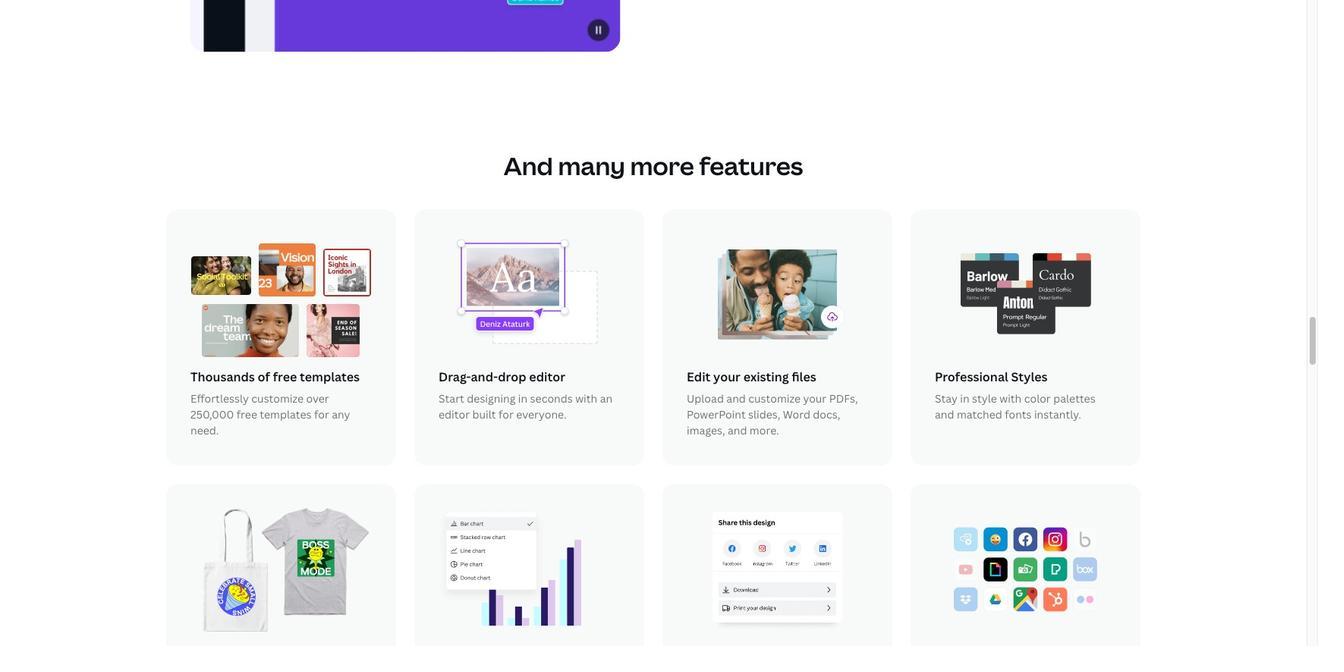 Task type: vqa. For each thing, say whether or not it's contained in the screenshot.
"A"
no



Task type: locate. For each thing, give the bounding box(es) containing it.
upload
[[687, 392, 724, 406]]

0 vertical spatial templates
[[300, 369, 360, 385]]

templates
[[300, 369, 360, 385], [260, 408, 312, 422]]

instantly.
[[1034, 408, 1081, 422]]

1 horizontal spatial with
[[1000, 392, 1022, 406]]

drag-
[[439, 369, 471, 385]]

0 horizontal spatial your
[[714, 369, 741, 385]]

and
[[727, 392, 746, 406], [935, 408, 954, 422], [728, 424, 747, 438]]

customize up slides,
[[749, 392, 801, 406]]

2 with from the left
[[1000, 392, 1022, 406]]

1 horizontal spatial for
[[499, 408, 514, 422]]

your
[[714, 369, 741, 385], [803, 392, 827, 406]]

1 vertical spatial and
[[935, 408, 954, 422]]

customize
[[251, 392, 304, 406], [749, 392, 801, 406]]

1 vertical spatial free
[[237, 408, 257, 422]]

1 horizontal spatial in
[[960, 392, 970, 406]]

templates up over
[[300, 369, 360, 385]]

1 horizontal spatial free
[[273, 369, 297, 385]]

any
[[332, 408, 350, 422]]

and down powerpoint
[[728, 424, 747, 438]]

2 in from the left
[[960, 392, 970, 406]]

in
[[518, 392, 528, 406], [960, 392, 970, 406]]

0 horizontal spatial free
[[237, 408, 257, 422]]

docs,
[[813, 408, 840, 422]]

and up powerpoint
[[727, 392, 746, 406]]

editor down start
[[439, 408, 470, 422]]

features
[[699, 150, 803, 182]]

with
[[575, 392, 598, 406], [1000, 392, 1022, 406]]

color
[[1024, 392, 1051, 406]]

2 customize from the left
[[749, 392, 801, 406]]

with left an
[[575, 392, 598, 406]]

0 vertical spatial your
[[714, 369, 741, 385]]

1 customize from the left
[[251, 392, 304, 406]]

editor
[[529, 369, 565, 385], [439, 408, 470, 422]]

customize down the of
[[251, 392, 304, 406]]

built
[[472, 408, 496, 422]]

1 vertical spatial your
[[803, 392, 827, 406]]

with inside "drag-and-drop editor start designing in seconds with an editor built for everyone."
[[575, 392, 598, 406]]

free down "effortlessly" at the bottom of the page
[[237, 408, 257, 422]]

0 horizontal spatial for
[[314, 408, 329, 422]]

with up the fonts
[[1000, 392, 1022, 406]]

and-
[[471, 369, 498, 385]]

0 vertical spatial and
[[727, 392, 746, 406]]

drag-and-drop editor start designing in seconds with an editor built for everyone.
[[439, 369, 613, 422]]

1 horizontal spatial editor
[[529, 369, 565, 385]]

1 in from the left
[[518, 392, 528, 406]]

in inside "drag-and-drop editor start designing in seconds with an editor built for everyone."
[[518, 392, 528, 406]]

0 vertical spatial free
[[273, 369, 297, 385]]

0 horizontal spatial editor
[[439, 408, 470, 422]]

1 with from the left
[[575, 392, 598, 406]]

seconds
[[530, 392, 573, 406]]

pdfs,
[[829, 392, 858, 406]]

drop
[[498, 369, 526, 385]]

thousands of free templates effortlessly customize over 250,000 free templates for any need.
[[191, 369, 360, 438]]

free
[[273, 369, 297, 385], [237, 408, 257, 422]]

professional styles stay in style with color palettes and matched fonts instantly.
[[935, 369, 1096, 422]]

in up everyone.
[[518, 392, 528, 406]]

for down designing
[[499, 408, 514, 422]]

0 horizontal spatial with
[[575, 392, 598, 406]]

your right edit
[[714, 369, 741, 385]]

edit your existing files upload and customize your pdfs, powerpoint slides, word docs, images, and more.
[[687, 369, 858, 438]]

and down stay
[[935, 408, 954, 422]]

free right the of
[[273, 369, 297, 385]]

editor up seconds
[[529, 369, 565, 385]]

2 for from the left
[[499, 408, 514, 422]]

0 horizontal spatial customize
[[251, 392, 304, 406]]

style
[[972, 392, 997, 406]]

and many more features
[[504, 150, 803, 182]]

templates down over
[[260, 408, 312, 422]]

your up docs,
[[803, 392, 827, 406]]

in inside professional styles stay in style with color palettes and matched fonts instantly.
[[960, 392, 970, 406]]

1 horizontal spatial customize
[[749, 392, 801, 406]]

for
[[314, 408, 329, 422], [499, 408, 514, 422]]

over
[[306, 392, 329, 406]]

for down over
[[314, 408, 329, 422]]

in right stay
[[960, 392, 970, 406]]

0 horizontal spatial in
[[518, 392, 528, 406]]

customize inside edit your existing files upload and customize your pdfs, powerpoint slides, word docs, images, and more.
[[749, 392, 801, 406]]

1 for from the left
[[314, 408, 329, 422]]



Task type: describe. For each thing, give the bounding box(es) containing it.
and inside professional styles stay in style with color palettes and matched fonts instantly.
[[935, 408, 954, 422]]

designing
[[467, 392, 516, 406]]

palettes
[[1054, 392, 1096, 406]]

for inside "drag-and-drop editor start designing in seconds with an editor built for everyone."
[[499, 408, 514, 422]]

many
[[558, 150, 625, 182]]

existing
[[744, 369, 789, 385]]

250,000
[[191, 408, 234, 422]]

edit
[[687, 369, 711, 385]]

start
[[439, 392, 464, 406]]

everyone.
[[516, 408, 567, 422]]

word
[[783, 408, 811, 422]]

for inside thousands of free templates effortlessly customize over 250,000 free templates for any need.
[[314, 408, 329, 422]]

styles
[[1011, 369, 1048, 385]]

powerpoint
[[687, 408, 746, 422]]

1 horizontal spatial your
[[803, 392, 827, 406]]

fonts
[[1005, 408, 1032, 422]]

need.
[[191, 424, 219, 438]]

more.
[[750, 424, 779, 438]]

1 vertical spatial templates
[[260, 408, 312, 422]]

with inside professional styles stay in style with color palettes and matched fonts instantly.
[[1000, 392, 1022, 406]]

files
[[792, 369, 816, 385]]

effortlessly
[[191, 392, 249, 406]]

2 vertical spatial and
[[728, 424, 747, 438]]

professional
[[935, 369, 1009, 385]]

of
[[258, 369, 270, 385]]

slides,
[[748, 408, 781, 422]]

and
[[504, 150, 553, 182]]

more
[[630, 150, 694, 182]]

1 vertical spatial editor
[[439, 408, 470, 422]]

stay
[[935, 392, 958, 406]]

images,
[[687, 424, 725, 438]]

0 vertical spatial editor
[[529, 369, 565, 385]]

matched
[[957, 408, 1002, 422]]

an
[[600, 392, 613, 406]]

thousands
[[191, 369, 255, 385]]

customize inside thousands of free templates effortlessly customize over 250,000 free templates for any need.
[[251, 392, 304, 406]]



